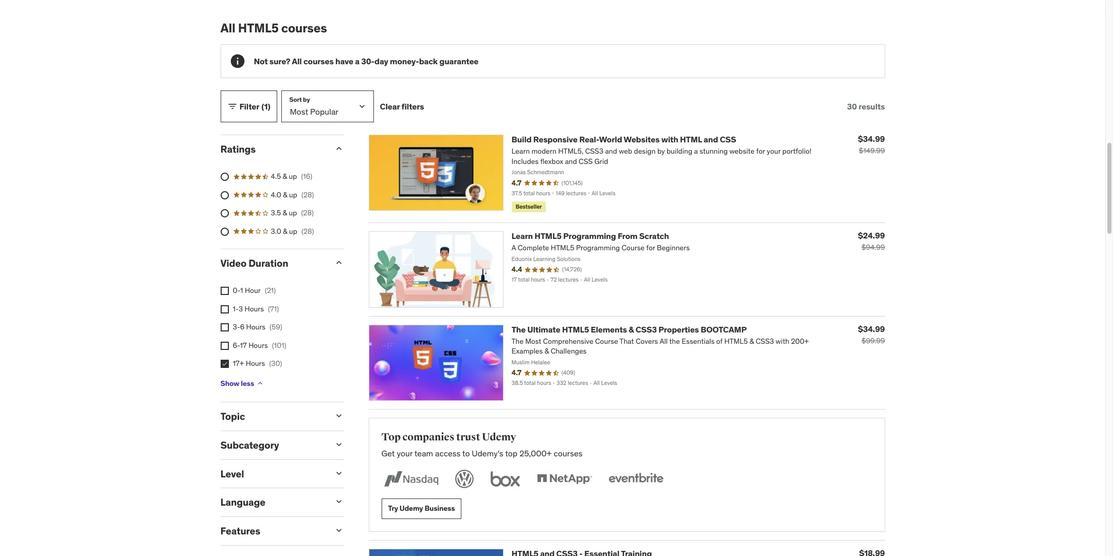 Task type: describe. For each thing, give the bounding box(es) containing it.
show
[[220, 379, 239, 388]]

companies
[[403, 431, 455, 444]]

real-
[[579, 134, 599, 145]]

the
[[512, 324, 526, 335]]

up for 3.0 & up
[[289, 227, 297, 236]]

$34.99 $149.99
[[858, 134, 885, 155]]

$94.99
[[862, 243, 885, 252]]

money-
[[390, 56, 419, 66]]

bootcamp
[[701, 324, 747, 335]]

(16)
[[301, 172, 312, 181]]

(28) for 3.0 & up (28)
[[301, 227, 314, 236]]

html
[[680, 134, 702, 145]]

features button
[[220, 525, 325, 538]]

up for 3.5 & up
[[289, 208, 297, 218]]

(28) for 4.0 & up (28)
[[301, 190, 314, 199]]

ultimate
[[528, 324, 561, 335]]

top companies trust udemy get your team access to udemy's top 25,000+ courses
[[382, 431, 583, 459]]

1-
[[233, 304, 239, 314]]

try udemy business link
[[382, 499, 462, 520]]

xsmall image for 6-
[[220, 342, 229, 350]]

build responsive real-world websites with html and css
[[512, 134, 736, 145]]

30
[[847, 101, 857, 111]]

responsive
[[533, 134, 578, 145]]

topic
[[220, 411, 245, 423]]

$34.99 for the ultimate html5 elements & css3 properties bootcamp
[[858, 324, 885, 334]]

0-1 hour (21)
[[233, 286, 276, 295]]

0 vertical spatial all
[[220, 20, 235, 36]]

and
[[704, 134, 718, 145]]

small image for level
[[334, 469, 344, 479]]

business
[[425, 504, 455, 514]]

back
[[419, 56, 438, 66]]

ratings button
[[220, 143, 325, 155]]

less
[[241, 379, 254, 388]]

access
[[435, 449, 461, 459]]

your
[[397, 449, 413, 459]]

17+
[[233, 359, 244, 369]]

up for 4.5 & up
[[289, 172, 297, 181]]

css
[[720, 134, 736, 145]]

17+ hours (30)
[[233, 359, 282, 369]]

filter
[[240, 101, 259, 111]]

top
[[382, 431, 401, 444]]

the ultimate html5 elements & css3 properties bootcamp
[[512, 324, 747, 335]]

clear
[[380, 101, 400, 111]]

clear filters
[[380, 101, 424, 111]]

0 vertical spatial courses
[[281, 20, 327, 36]]

with
[[662, 134, 678, 145]]

css3
[[636, 324, 657, 335]]

features
[[220, 525, 260, 538]]

all html5 courses
[[220, 20, 327, 36]]

& left 'css3'
[[629, 324, 634, 335]]

6-
[[233, 341, 240, 350]]

4.0
[[271, 190, 281, 199]]

html5 for all
[[238, 20, 279, 36]]

volkswagen image
[[453, 468, 476, 491]]

3
[[239, 304, 243, 314]]

xsmall image inside the show less "button"
[[256, 380, 264, 388]]

xsmall image for 1-
[[220, 305, 229, 314]]

udemy's
[[472, 449, 504, 459]]

1
[[240, 286, 243, 295]]

3.0 & up (28)
[[271, 227, 314, 236]]

(21)
[[265, 286, 276, 295]]

video duration
[[220, 257, 288, 270]]

small image for subcategory
[[334, 440, 344, 450]]

4.5
[[271, 172, 281, 181]]

not
[[254, 56, 268, 66]]

subcategory button
[[220, 439, 325, 452]]

hours for 6-17 hours
[[249, 341, 268, 350]]

video duration button
[[220, 257, 325, 270]]

netapp image
[[535, 468, 594, 491]]

(71)
[[268, 304, 279, 314]]

(1)
[[262, 101, 270, 111]]

filter (1)
[[240, 101, 270, 111]]

hours right 17+ on the bottom of the page
[[246, 359, 265, 369]]

build responsive real-world websites with html and css link
[[512, 134, 736, 145]]

nasdaq image
[[382, 468, 441, 491]]

udemy inside top companies trust udemy get your team access to udemy's top 25,000+ courses
[[482, 431, 516, 444]]

hours for 1-3 hours
[[245, 304, 264, 314]]

$149.99
[[859, 146, 885, 155]]

ratings
[[220, 143, 256, 155]]

courses inside top companies trust udemy get your team access to udemy's top 25,000+ courses
[[554, 449, 583, 459]]

video
[[220, 257, 247, 270]]

learn html5 programming from scratch link
[[512, 231, 669, 241]]

$24.99
[[858, 231, 885, 241]]

3.0
[[271, 227, 281, 236]]

hour
[[245, 286, 261, 295]]

3-6 hours (59)
[[233, 323, 282, 332]]

& for 4.5
[[283, 172, 287, 181]]

0-
[[233, 286, 240, 295]]

3.5 & up (28)
[[271, 208, 314, 218]]



Task type: locate. For each thing, give the bounding box(es) containing it.
1 (28) from the top
[[301, 190, 314, 199]]

& right the 3.0
[[283, 227, 287, 236]]

6
[[240, 323, 244, 332]]

up right the 3.0
[[289, 227, 297, 236]]

world
[[599, 134, 622, 145]]

guarantee
[[440, 56, 479, 66]]

$34.99 $99.99
[[858, 324, 885, 345]]

all
[[220, 20, 235, 36], [292, 56, 302, 66]]

3.5
[[271, 208, 281, 218]]

& right 4.0
[[283, 190, 287, 199]]

up
[[289, 172, 297, 181], [289, 190, 297, 199], [289, 208, 297, 218], [289, 227, 297, 236]]

trust
[[456, 431, 480, 444]]

& for 3.0
[[283, 227, 287, 236]]

2 small image from the top
[[334, 440, 344, 450]]

small image for language
[[334, 497, 344, 508]]

small image for ratings
[[334, 144, 344, 154]]

$24.99 $94.99
[[858, 231, 885, 252]]

xsmall image left "0-" in the left bottom of the page
[[220, 287, 229, 295]]

30-
[[361, 56, 375, 66]]

show less button
[[220, 374, 264, 394]]

2 (28) from the top
[[301, 208, 314, 218]]

30 results status
[[847, 101, 885, 111]]

&
[[283, 172, 287, 181], [283, 190, 287, 199], [283, 208, 287, 218], [283, 227, 287, 236], [629, 324, 634, 335]]

$34.99 up $149.99 at top
[[858, 134, 885, 144]]

websites
[[624, 134, 660, 145]]

small image
[[227, 101, 237, 112], [334, 144, 344, 154], [334, 411, 344, 421], [334, 469, 344, 479]]

1 xsmall image from the top
[[220, 287, 229, 295]]

courses left 'have'
[[304, 56, 334, 66]]

html5 right ultimate
[[562, 324, 589, 335]]

box image
[[488, 468, 522, 491]]

2 xsmall image from the top
[[220, 360, 229, 369]]

sure?
[[269, 56, 290, 66]]

get
[[382, 449, 395, 459]]

1 horizontal spatial udemy
[[482, 431, 516, 444]]

subcategory
[[220, 439, 279, 452]]

1 small image from the top
[[334, 258, 344, 268]]

17
[[240, 341, 247, 350]]

0 horizontal spatial all
[[220, 20, 235, 36]]

xsmall image left 1-
[[220, 305, 229, 314]]

xsmall image left 3-
[[220, 324, 229, 332]]

2 horizontal spatial html5
[[562, 324, 589, 335]]

(28) down 4.0 & up (28)
[[301, 208, 314, 218]]

up left '(16)'
[[289, 172, 297, 181]]

small image for topic
[[334, 411, 344, 421]]

(28) for 3.5 & up (28)
[[301, 208, 314, 218]]

try udemy business
[[388, 504, 455, 514]]

1 vertical spatial $34.99
[[858, 324, 885, 334]]

0 vertical spatial udemy
[[482, 431, 516, 444]]

filters
[[402, 101, 424, 111]]

not sure? all courses have a 30-day money-back guarantee
[[254, 56, 479, 66]]

1 vertical spatial (28)
[[301, 208, 314, 218]]

(28)
[[301, 190, 314, 199], [301, 208, 314, 218], [301, 227, 314, 236]]

1 $34.99 from the top
[[858, 134, 885, 144]]

4.5 & up (16)
[[271, 172, 312, 181]]

learn
[[512, 231, 533, 241]]

team
[[415, 449, 433, 459]]

25,000+
[[520, 449, 552, 459]]

show less
[[220, 379, 254, 388]]

up right 4.0
[[289, 190, 297, 199]]

small image for video duration
[[334, 258, 344, 268]]

hours right 6
[[246, 323, 266, 332]]

to
[[462, 449, 470, 459]]

0 vertical spatial html5
[[238, 20, 279, 36]]

hours right 17
[[249, 341, 268, 350]]

html5 right learn
[[535, 231, 562, 241]]

1 vertical spatial all
[[292, 56, 302, 66]]

1 horizontal spatial all
[[292, 56, 302, 66]]

properties
[[659, 324, 699, 335]]

small image
[[334, 258, 344, 268], [334, 440, 344, 450], [334, 497, 344, 508], [334, 526, 344, 536]]

courses up sure?
[[281, 20, 327, 36]]

small image for features
[[334, 526, 344, 536]]

xsmall image
[[220, 287, 229, 295], [220, 360, 229, 369]]

3-
[[233, 323, 240, 332]]

2 vertical spatial html5
[[562, 324, 589, 335]]

(28) down 3.5 & up (28)
[[301, 227, 314, 236]]

language button
[[220, 497, 325, 509]]

up right "3.5"
[[289, 208, 297, 218]]

$99.99
[[862, 336, 885, 345]]

language
[[220, 497, 265, 509]]

4 small image from the top
[[334, 526, 344, 536]]

0 horizontal spatial html5
[[238, 20, 279, 36]]

xsmall image for 3-
[[220, 324, 229, 332]]

1 vertical spatial xsmall image
[[220, 360, 229, 369]]

1 vertical spatial udemy
[[400, 504, 423, 514]]

hours
[[245, 304, 264, 314], [246, 323, 266, 332], [249, 341, 268, 350], [246, 359, 265, 369]]

hours for 3-6 hours
[[246, 323, 266, 332]]

& right "3.5"
[[283, 208, 287, 218]]

topic button
[[220, 411, 325, 423]]

udemy right try
[[400, 504, 423, 514]]

xsmall image for 17+
[[220, 360, 229, 369]]

clear filters button
[[380, 91, 424, 123]]

the ultimate html5 elements & css3 properties bootcamp link
[[512, 324, 747, 335]]

(59)
[[270, 323, 282, 332]]

top
[[505, 449, 518, 459]]

from
[[618, 231, 638, 241]]

& for 4.0
[[283, 190, 287, 199]]

1 vertical spatial courses
[[304, 56, 334, 66]]

3 (28) from the top
[[301, 227, 314, 236]]

results
[[859, 101, 885, 111]]

1 vertical spatial html5
[[535, 231, 562, 241]]

xsmall image
[[220, 305, 229, 314], [220, 324, 229, 332], [220, 342, 229, 350], [256, 380, 264, 388]]

eventbrite image
[[606, 468, 666, 491]]

xsmall image left 6-
[[220, 342, 229, 350]]

30 results
[[847, 101, 885, 111]]

$34.99 up $99.99
[[858, 324, 885, 334]]

2 vertical spatial courses
[[554, 449, 583, 459]]

html5 for learn
[[535, 231, 562, 241]]

courses
[[281, 20, 327, 36], [304, 56, 334, 66], [554, 449, 583, 459]]

0 vertical spatial xsmall image
[[220, 287, 229, 295]]

a
[[355, 56, 360, 66]]

hours right 3
[[245, 304, 264, 314]]

programming
[[563, 231, 616, 241]]

0 horizontal spatial udemy
[[400, 504, 423, 514]]

courses up the netapp image
[[554, 449, 583, 459]]

& for 3.5
[[283, 208, 287, 218]]

try
[[388, 504, 398, 514]]

learn html5 programming from scratch
[[512, 231, 669, 241]]

(28) down '(16)'
[[301, 190, 314, 199]]

0 vertical spatial $34.99
[[858, 134, 885, 144]]

level button
[[220, 468, 325, 480]]

udemy up udemy's
[[482, 431, 516, 444]]

0 vertical spatial (28)
[[301, 190, 314, 199]]

level
[[220, 468, 244, 480]]

html5 up not
[[238, 20, 279, 36]]

xsmall image right less
[[256, 380, 264, 388]]

have
[[335, 56, 353, 66]]

1 horizontal spatial html5
[[535, 231, 562, 241]]

xsmall image left 17+ on the bottom of the page
[[220, 360, 229, 369]]

2 vertical spatial (28)
[[301, 227, 314, 236]]

2 $34.99 from the top
[[858, 324, 885, 334]]

build
[[512, 134, 532, 145]]

6-17 hours (101)
[[233, 341, 286, 350]]

elements
[[591, 324, 627, 335]]

& right 4.5
[[283, 172, 287, 181]]

up for 4.0 & up
[[289, 190, 297, 199]]

3 small image from the top
[[334, 497, 344, 508]]

$34.99 for build responsive real-world websites with html and css
[[858, 134, 885, 144]]

xsmall image for 0-
[[220, 287, 229, 295]]

scratch
[[639, 231, 669, 241]]

1-3 hours (71)
[[233, 304, 279, 314]]



Task type: vqa. For each thing, say whether or not it's contained in the screenshot.


